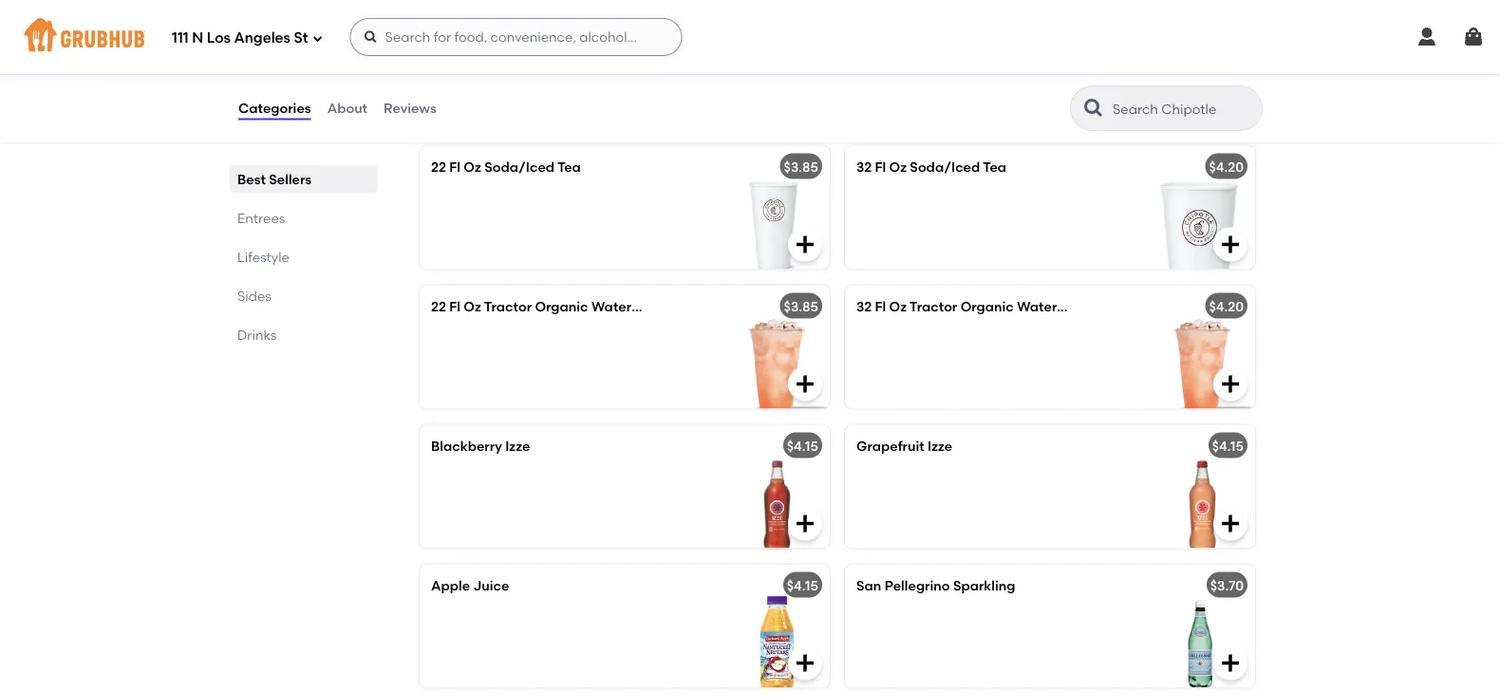 Task type: locate. For each thing, give the bounding box(es) containing it.
32 fl oz tractor organic watermelon limeade image
[[1113, 285, 1255, 409]]

1 vertical spatial 32
[[856, 298, 872, 314]]

limeade
[[675, 298, 732, 314], [1101, 298, 1158, 314]]

0 vertical spatial $4.20
[[1209, 158, 1244, 175]]

fl for 22 fl oz tractor organic watermelon limeade
[[449, 298, 460, 314]]

izze
[[505, 438, 530, 454], [928, 438, 952, 454]]

1 horizontal spatial izze
[[928, 438, 952, 454]]

entrees tab
[[237, 208, 370, 228]]

sparkling
[[953, 577, 1015, 593]]

2 22 from the top
[[431, 298, 446, 314]]

1 izze from the left
[[505, 438, 530, 454]]

$3.85 for 32 fl oz tractor organic watermelon limeade
[[784, 298, 818, 314]]

1 32 from the top
[[856, 158, 872, 175]]

reviews
[[384, 100, 437, 116]]

0 vertical spatial $3.85
[[784, 158, 818, 175]]

main navigation navigation
[[0, 0, 1500, 74]]

watermelon
[[591, 298, 672, 314], [1017, 298, 1097, 314]]

drinks up 22 fl oz soda/iced tea
[[416, 101, 479, 125]]

svg image for blackberry izze
[[1219, 512, 1242, 535]]

1 $4.20 from the top
[[1209, 158, 1244, 175]]

1 $3.85 from the top
[[784, 158, 818, 175]]

32 for 32 fl oz tractor organic watermelon limeade
[[856, 298, 872, 314]]

1 tractor from the left
[[484, 298, 532, 314]]

oz
[[464, 158, 481, 175], [889, 158, 907, 175], [464, 298, 481, 314], [889, 298, 907, 314]]

1 horizontal spatial limeade
[[1101, 298, 1158, 314]]

1 soda/iced from the left
[[484, 158, 555, 175]]

entrees
[[237, 210, 285, 226]]

oz for 22 fl oz soda/iced tea
[[464, 158, 481, 175]]

sellers
[[269, 171, 312, 187]]

1 horizontal spatial soda/iced
[[910, 158, 980, 175]]

2 limeade from the left
[[1101, 298, 1158, 314]]

1 limeade from the left
[[675, 298, 732, 314]]

san
[[856, 577, 881, 593]]

drinks down sides at the left top
[[237, 327, 277, 343]]

0 horizontal spatial watermelon
[[591, 298, 672, 314]]

pellegrino
[[885, 577, 950, 593]]

0 horizontal spatial tea
[[557, 158, 581, 175]]

svg image
[[363, 29, 378, 45], [1219, 373, 1242, 395], [794, 512, 816, 535], [1219, 512, 1242, 535], [1219, 652, 1242, 674]]

1 horizontal spatial tea
[[983, 158, 1006, 175]]

1 vertical spatial drinks
[[237, 327, 277, 343]]

organic for 32
[[960, 298, 1014, 314]]

0 horizontal spatial soda/iced
[[484, 158, 555, 175]]

1 tea from the left
[[557, 158, 581, 175]]

1 vertical spatial $3.85
[[784, 298, 818, 314]]

22
[[431, 158, 446, 175], [431, 298, 446, 314]]

2 soda/iced from the left
[[910, 158, 980, 175]]

soda/iced
[[484, 158, 555, 175], [910, 158, 980, 175]]

sides
[[237, 288, 272, 304]]

1 vertical spatial 22
[[431, 298, 446, 314]]

blackberry izze image
[[687, 425, 830, 548]]

oz for 32 fl oz soda/iced tea
[[889, 158, 907, 175]]

0 horizontal spatial tractor
[[484, 298, 532, 314]]

limeade for 32 fl oz tractor organic watermelon limeade
[[1101, 298, 1158, 314]]

n
[[192, 30, 203, 47]]

about
[[327, 100, 367, 116]]

2 $3.85 from the top
[[784, 298, 818, 314]]

drinks
[[416, 101, 479, 125], [237, 327, 277, 343]]

2 32 from the top
[[856, 298, 872, 314]]

categories button
[[237, 74, 312, 142]]

san pellegrino sparkling
[[856, 577, 1019, 593]]

1 horizontal spatial watermelon
[[1017, 298, 1097, 314]]

2 watermelon from the left
[[1017, 298, 1097, 314]]

drinks tab
[[237, 325, 370, 345]]

blackberry izze
[[431, 438, 530, 454]]

1 horizontal spatial tractor
[[910, 298, 957, 314]]

svg image inside main navigation navigation
[[363, 29, 378, 45]]

limeade for 22 fl oz tractor organic watermelon limeade
[[675, 298, 732, 314]]

$4.20
[[1209, 158, 1244, 175], [1209, 298, 1244, 314]]

1 horizontal spatial drinks
[[416, 101, 479, 125]]

fl for 32 fl oz soda/iced tea
[[875, 158, 886, 175]]

sides tab
[[237, 286, 370, 306]]

san pellegrino sparkling image
[[1113, 564, 1255, 688]]

2 izze from the left
[[928, 438, 952, 454]]

2 organic from the left
[[960, 298, 1014, 314]]

oz for 32 fl oz tractor organic watermelon limeade
[[889, 298, 907, 314]]

1 horizontal spatial organic
[[960, 298, 1014, 314]]

organic
[[535, 298, 588, 314], [960, 298, 1014, 314]]

32 for 32 fl oz soda/iced tea
[[856, 158, 872, 175]]

0 horizontal spatial organic
[[535, 298, 588, 314]]

best sellers tab
[[237, 169, 370, 189]]

1 watermelon from the left
[[591, 298, 672, 314]]

0 horizontal spatial izze
[[505, 438, 530, 454]]

22 fl oz tractor organic watermelon limeade image
[[687, 285, 830, 409]]

fl for 22 fl oz soda/iced tea
[[449, 158, 460, 175]]

1 organic from the left
[[535, 298, 588, 314]]

soda/iced for 22 fl oz soda/iced tea
[[484, 158, 555, 175]]

fl
[[449, 158, 460, 175], [875, 158, 886, 175], [449, 298, 460, 314], [875, 298, 886, 314]]

1 vertical spatial $4.20
[[1209, 298, 1244, 314]]

los
[[207, 30, 231, 47]]

izze right blackberry in the bottom of the page
[[505, 438, 530, 454]]

$3.85
[[784, 158, 818, 175], [784, 298, 818, 314]]

1 22 from the top
[[431, 158, 446, 175]]

2 tea from the left
[[983, 158, 1006, 175]]

0 vertical spatial 32
[[856, 158, 872, 175]]

grapefruit
[[856, 438, 924, 454]]

22 fl oz soda/iced tea image
[[687, 146, 830, 269]]

izze right grapefruit
[[928, 438, 952, 454]]

organic for 22
[[535, 298, 588, 314]]

0 horizontal spatial limeade
[[675, 298, 732, 314]]

0 horizontal spatial drinks
[[237, 327, 277, 343]]

angeles
[[234, 30, 290, 47]]

32 fl oz soda/iced tea
[[856, 158, 1006, 175]]

Search Chipotle search field
[[1111, 100, 1256, 118]]

0 vertical spatial 22
[[431, 158, 446, 175]]

reviews button
[[383, 74, 437, 142]]

2 $4.20 from the top
[[1209, 298, 1244, 314]]

32
[[856, 158, 872, 175], [856, 298, 872, 314]]

111
[[172, 30, 189, 47]]

svg image
[[1416, 26, 1438, 48], [1462, 26, 1485, 48], [312, 33, 323, 44], [794, 233, 816, 256], [1219, 233, 1242, 256], [794, 373, 816, 395], [794, 652, 816, 674]]

tea for 32 fl oz soda/iced tea
[[983, 158, 1006, 175]]

tea
[[557, 158, 581, 175], [983, 158, 1006, 175]]

2 tractor from the left
[[910, 298, 957, 314]]

apple juice
[[431, 577, 509, 593]]

tractor
[[484, 298, 532, 314], [910, 298, 957, 314]]

$4.15
[[787, 438, 818, 454], [1212, 438, 1244, 454], [787, 577, 818, 593]]



Task type: describe. For each thing, give the bounding box(es) containing it.
large chips & large queso blanco image
[[687, 0, 830, 61]]

lifestyle
[[237, 249, 290, 265]]

juice
[[473, 577, 509, 593]]

lifestyle tab
[[237, 247, 370, 267]]

apple
[[431, 577, 470, 593]]

22 fl oz soda/iced tea
[[431, 158, 581, 175]]

apple juice image
[[687, 564, 830, 688]]

tractor for 32
[[910, 298, 957, 314]]

st
[[294, 30, 308, 47]]

$4.15 for san pellegrino sparkling
[[787, 577, 818, 593]]

watermelon for 22 fl oz tractor organic watermelon limeade
[[591, 298, 672, 314]]

Search for food, convenience, alcohol... search field
[[350, 18, 682, 56]]

fl for 32 fl oz tractor organic watermelon limeade
[[875, 298, 886, 314]]

111 n los angeles st
[[172, 30, 308, 47]]

$4.20 for 32 fl oz soda/iced tea
[[1209, 158, 1244, 175]]

best
[[237, 171, 266, 187]]

izze for grapefruit izze
[[928, 438, 952, 454]]

best sellers
[[237, 171, 312, 187]]

svg image for 22 fl oz tractor organic watermelon limeade
[[1219, 373, 1242, 395]]

about button
[[326, 74, 368, 142]]

$3.70
[[1210, 577, 1244, 593]]

soda/iced for 32 fl oz soda/iced tea
[[910, 158, 980, 175]]

grapefruit izze
[[856, 438, 952, 454]]

categories
[[238, 100, 311, 116]]

tractor for 22
[[484, 298, 532, 314]]

search icon image
[[1082, 97, 1105, 120]]

svg image for apple juice
[[1219, 652, 1242, 674]]

blackberry
[[431, 438, 502, 454]]

grapefruit izze image
[[1113, 425, 1255, 548]]

22 for 22 fl oz tractor organic watermelon limeade
[[431, 298, 446, 314]]

22 for 22 fl oz soda/iced tea
[[431, 158, 446, 175]]

tea for 22 fl oz soda/iced tea
[[557, 158, 581, 175]]

izze for blackberry izze
[[505, 438, 530, 454]]

$4.20 for 32 fl oz tractor organic watermelon limeade
[[1209, 298, 1244, 314]]

$4.15 for grapefruit izze
[[787, 438, 818, 454]]

$3.85 for 32 fl oz soda/iced tea
[[784, 158, 818, 175]]

oz for 22 fl oz tractor organic watermelon limeade
[[464, 298, 481, 314]]

0 vertical spatial drinks
[[416, 101, 479, 125]]

32 fl oz tractor organic watermelon limeade
[[856, 298, 1158, 314]]

22 fl oz tractor organic watermelon limeade
[[431, 298, 732, 314]]

32 fl oz soda/iced tea image
[[1113, 146, 1255, 269]]

watermelon for 32 fl oz tractor organic watermelon limeade
[[1017, 298, 1097, 314]]

drinks inside tab
[[237, 327, 277, 343]]



Task type: vqa. For each thing, say whether or not it's contained in the screenshot.


